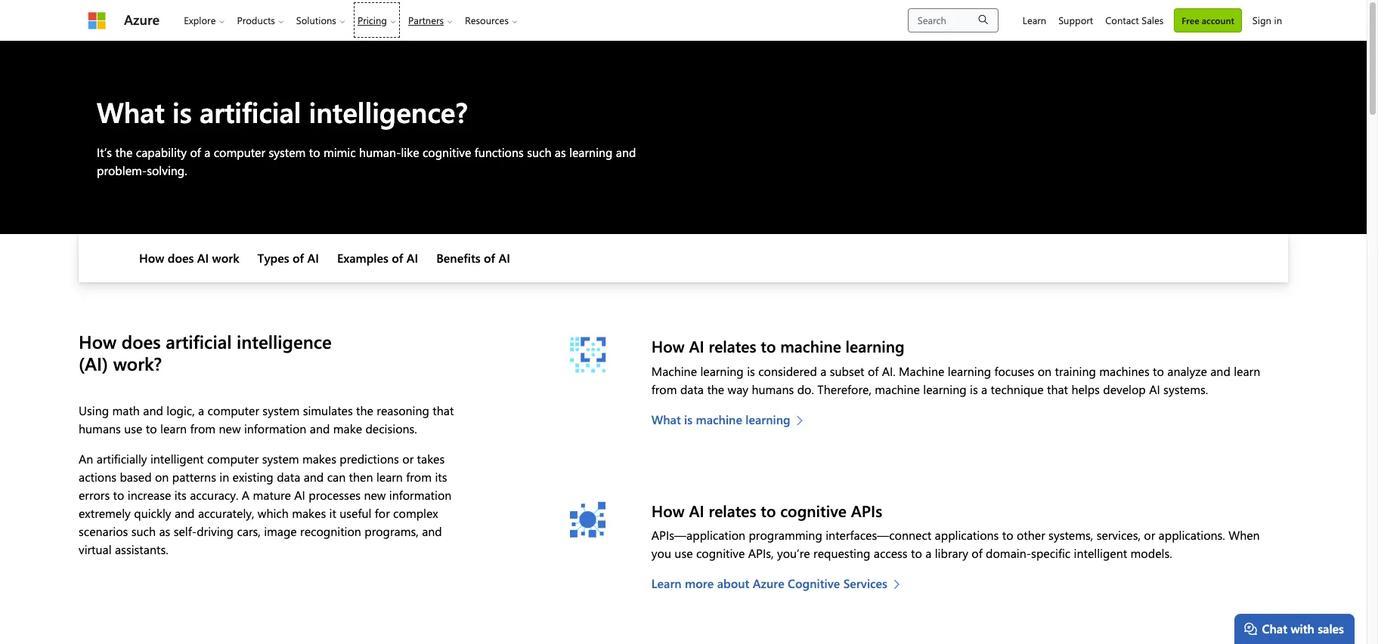 Task type: locate. For each thing, give the bounding box(es) containing it.
ai
[[197, 251, 209, 266], [307, 251, 319, 266], [407, 251, 418, 266], [498, 251, 510, 266], [689, 336, 704, 357], [1149, 381, 1160, 397], [294, 488, 305, 503], [689, 500, 704, 521]]

1 vertical spatial what
[[651, 412, 681, 428]]

2 horizontal spatial cognitive
[[780, 500, 847, 521]]

learn for learn
[[1023, 14, 1046, 26]]

from
[[651, 381, 677, 397], [190, 421, 216, 437], [406, 469, 432, 485]]

1 vertical spatial computer
[[208, 403, 259, 419]]

how inside how ai relates to machine learning machine learning is considered a subset of ai. machine learning focuses on training machines to analyze and learn from data the way humans do. therefore, machine learning is a technique that helps develop ai systems.
[[651, 336, 685, 357]]

2 vertical spatial learn
[[376, 469, 403, 485]]

artificial for does
[[166, 330, 232, 354]]

make
[[333, 421, 362, 437]]

azure left explore
[[124, 11, 160, 29]]

intelligent
[[150, 451, 204, 467], [1074, 546, 1127, 562]]

learn right analyze on the bottom of page
[[1234, 363, 1260, 379]]

learn inside how ai relates to machine learning machine learning is considered a subset of ai. machine learning focuses on training machines to analyze and learn from data the way humans do. therefore, machine learning is a technique that helps develop ai systems.
[[1234, 363, 1260, 379]]

2 vertical spatial cognitive
[[696, 546, 745, 562]]

machine inside what is machine learning 'link'
[[696, 412, 742, 428]]

a left technique
[[981, 381, 987, 397]]

learn left support
[[1023, 14, 1046, 26]]

free account
[[1182, 14, 1234, 26]]

how for how ai relates to machine learning machine learning is considered a subset of ai. machine learning focuses on training machines to analyze and learn from data the way humans do. therefore, machine learning is a technique that helps develop ai systems.
[[651, 336, 685, 357]]

math
[[112, 403, 140, 419]]

types of ai
[[257, 251, 319, 266]]

in right sign
[[1274, 14, 1282, 26]]

use inside 'using math and logic, a computer system simulates the reasoning that humans use to learn from new information and make decisions.'
[[124, 421, 142, 437]]

0 horizontal spatial use
[[124, 421, 142, 437]]

of left ai.
[[868, 363, 879, 379]]

1 horizontal spatial or
[[1144, 527, 1155, 543]]

to up the considered
[[761, 336, 776, 357]]

sales
[[1142, 14, 1164, 26]]

of inside how ai relates to machine learning machine learning is considered a subset of ai. machine learning focuses on training machines to analyze and learn from data the way humans do. therefore, machine learning is a technique that helps develop ai systems.
[[868, 363, 879, 379]]

relates inside how ai relates to cognitive apis apis—application programming interfaces—connect applications to other systems, services, or applications. when you use cognitive apis, you're requesting access to a library of domain-specific intelligent models.
[[709, 500, 756, 521]]

cognitive
[[423, 145, 471, 161], [780, 500, 847, 521], [696, 546, 745, 562]]

a right logic,
[[198, 403, 204, 419]]

or up models. at the bottom of the page
[[1144, 527, 1155, 543]]

2 vertical spatial system
[[262, 451, 299, 467]]

1 horizontal spatial what
[[651, 412, 681, 428]]

1 vertical spatial relates
[[709, 500, 756, 521]]

0 horizontal spatial on
[[155, 469, 169, 485]]

to up artificially
[[146, 421, 157, 437]]

0 vertical spatial data
[[680, 381, 704, 397]]

system inside it's the capability of a computer system to mimic human-like cognitive functions such as learning and problem-solving.
[[269, 145, 306, 161]]

2 horizontal spatial learn
[[1234, 363, 1260, 379]]

0 vertical spatial use
[[124, 421, 142, 437]]

from up what is machine learning
[[651, 381, 677, 397]]

the inside how ai relates to machine learning machine learning is considered a subset of ai. machine learning focuses on training machines to analyze and learn from data the way humans do. therefore, machine learning is a technique that helps develop ai systems.
[[707, 381, 724, 397]]

0 vertical spatial system
[[269, 145, 306, 161]]

1 vertical spatial learn
[[651, 576, 682, 592]]

2 machine from the left
[[899, 363, 944, 379]]

0 horizontal spatial in
[[219, 469, 229, 485]]

1 vertical spatial the
[[707, 381, 724, 397]]

1 horizontal spatial machine
[[899, 363, 944, 379]]

0 vertical spatial in
[[1274, 14, 1282, 26]]

what inside 'link'
[[651, 412, 681, 428]]

1 vertical spatial new
[[364, 488, 386, 503]]

to left the mimic
[[309, 145, 320, 161]]

0 vertical spatial intelligent
[[150, 451, 204, 467]]

makes
[[302, 451, 336, 467], [292, 506, 326, 522]]

1 vertical spatial system
[[263, 403, 300, 419]]

1 horizontal spatial the
[[356, 403, 373, 419]]

cognitive right the like
[[423, 145, 471, 161]]

learning inside 'link'
[[746, 412, 791, 428]]

considered
[[758, 363, 817, 379]]

computer inside 'using math and logic, a computer system simulates the reasoning that humans use to learn from new information and make decisions.'
[[208, 403, 259, 419]]

the left way
[[707, 381, 724, 397]]

to right access
[[911, 546, 922, 562]]

domain-
[[986, 546, 1031, 562]]

of
[[190, 145, 201, 161], [293, 251, 304, 266], [392, 251, 403, 266], [484, 251, 495, 266], [868, 363, 879, 379], [972, 546, 983, 562]]

humans down "using"
[[79, 421, 121, 437]]

of inside how ai relates to cognitive apis apis—application programming interfaces—connect applications to other systems, services, or applications. when you use cognitive apis, you're requesting access to a library of domain-specific intelligent models.
[[972, 546, 983, 562]]

0 horizontal spatial information
[[244, 421, 306, 437]]

data
[[680, 381, 704, 397], [277, 469, 300, 485]]

services
[[843, 576, 888, 592]]

0 horizontal spatial new
[[219, 421, 241, 437]]

of down the applications
[[972, 546, 983, 562]]

which
[[258, 506, 289, 522]]

computer down what is artificial intelligence?
[[214, 145, 265, 161]]

that inside 'using math and logic, a computer system simulates the reasoning that humans use to learn from new information and make decisions.'
[[433, 403, 454, 419]]

or left the "takes"
[[402, 451, 414, 467]]

2 horizontal spatial the
[[707, 381, 724, 397]]

0 vertical spatial such
[[527, 145, 551, 161]]

learn down logic,
[[160, 421, 187, 437]]

0 vertical spatial information
[[244, 421, 306, 437]]

relates for machine
[[709, 336, 756, 357]]

1 vertical spatial does
[[121, 330, 161, 354]]

on right focuses
[[1038, 363, 1052, 379]]

and
[[616, 145, 636, 161], [1210, 363, 1231, 379], [143, 403, 163, 419], [310, 421, 330, 437], [304, 469, 324, 485], [175, 506, 195, 522], [422, 524, 442, 540]]

use inside how ai relates to cognitive apis apis—application programming interfaces—connect applications to other systems, services, or applications. when you use cognitive apis, you're requesting access to a library of domain-specific intelligent models.
[[675, 546, 693, 562]]

0 vertical spatial learn
[[1023, 14, 1046, 26]]

cognitive down the apis—application
[[696, 546, 745, 562]]

to up extremely
[[113, 488, 124, 503]]

1 relates from the top
[[709, 336, 756, 357]]

sign in
[[1253, 14, 1282, 26]]

0 vertical spatial what
[[97, 93, 165, 130]]

2 horizontal spatial from
[[651, 381, 677, 397]]

1 horizontal spatial data
[[680, 381, 704, 397]]

1 horizontal spatial that
[[1047, 381, 1068, 397]]

azure
[[124, 11, 160, 29], [753, 576, 784, 592]]

1 horizontal spatial use
[[675, 546, 693, 562]]

as left self-
[[159, 524, 170, 540]]

information
[[244, 421, 306, 437], [389, 488, 452, 503]]

0 vertical spatial the
[[115, 145, 133, 161]]

does right (ai)
[[121, 330, 161, 354]]

such right "functions"
[[527, 145, 551, 161]]

1 vertical spatial that
[[433, 403, 454, 419]]

system up existing
[[262, 451, 299, 467]]

focuses
[[994, 363, 1034, 379]]

the up problem-
[[115, 145, 133, 161]]

develop
[[1103, 381, 1146, 397]]

does for ai
[[168, 251, 194, 266]]

computer up existing
[[207, 451, 259, 467]]

to inside it's the capability of a computer system to mimic human-like cognitive functions such as learning and problem-solving.
[[309, 145, 320, 161]]

0 horizontal spatial as
[[159, 524, 170, 540]]

data up what is machine learning
[[680, 381, 704, 397]]

0 horizontal spatial the
[[115, 145, 133, 161]]

to up programming at the right of page
[[761, 500, 776, 521]]

0 vertical spatial new
[[219, 421, 241, 437]]

solutions button
[[290, 0, 351, 40]]

computer for logic,
[[208, 403, 259, 419]]

from down logic,
[[190, 421, 216, 437]]

artificial for is
[[200, 93, 301, 130]]

partners button
[[402, 0, 459, 40]]

how for how does ai work
[[139, 251, 164, 266]]

what
[[97, 93, 165, 130], [651, 412, 681, 428]]

0 horizontal spatial learn
[[651, 576, 682, 592]]

like
[[401, 145, 419, 161]]

2 horizontal spatial machine
[[875, 381, 920, 397]]

library
[[935, 546, 968, 562]]

1 vertical spatial on
[[155, 469, 169, 485]]

1 vertical spatial such
[[131, 524, 156, 540]]

1 horizontal spatial humans
[[752, 381, 794, 397]]

it's
[[97, 145, 112, 161]]

1 horizontal spatial cognitive
[[696, 546, 745, 562]]

of right capability
[[190, 145, 201, 161]]

relates for cognitive
[[709, 500, 756, 521]]

complex
[[393, 506, 438, 522]]

can
[[327, 469, 346, 485]]

0 vertical spatial on
[[1038, 363, 1052, 379]]

0 horizontal spatial that
[[433, 403, 454, 419]]

ai inside an artificially intelligent computer system makes predictions or takes actions based on patterns in existing data and can then learn from its errors to increase its accuracy. a mature ai processes new information extremely quickly and accurately, which makes it useful for complex scenarios such as self-driving cars, image recognition programs, and virtual assistants.
[[294, 488, 305, 503]]

1 horizontal spatial as
[[555, 145, 566, 161]]

relates inside how ai relates to machine learning machine learning is considered a subset of ai. machine learning focuses on training machines to analyze and learn from data the way humans do. therefore, machine learning is a technique that helps develop ai systems.
[[709, 336, 756, 357]]

0 vertical spatial artificial
[[200, 93, 301, 130]]

on up increase
[[155, 469, 169, 485]]

data inside how ai relates to machine learning machine learning is considered a subset of ai. machine learning focuses on training machines to analyze and learn from data the way humans do. therefore, machine learning is a technique that helps develop ai systems.
[[680, 381, 704, 397]]

0 horizontal spatial or
[[402, 451, 414, 467]]

makes left it
[[292, 506, 326, 522]]

1 vertical spatial humans
[[79, 421, 121, 437]]

sales
[[1318, 621, 1344, 637]]

learn
[[1023, 14, 1046, 26], [651, 576, 682, 592]]

0 horizontal spatial machine
[[696, 412, 742, 428]]

Search azure.com text field
[[908, 8, 998, 32]]

or
[[402, 451, 414, 467], [1144, 527, 1155, 543]]

on
[[1038, 363, 1052, 379], [155, 469, 169, 485]]

system inside 'using math and logic, a computer system simulates the reasoning that humans use to learn from new information and make decisions.'
[[263, 403, 300, 419]]

as right "functions"
[[555, 145, 566, 161]]

2 vertical spatial computer
[[207, 451, 259, 467]]

how for how ai relates to cognitive apis apis—application programming interfaces—connect applications to other systems, services, or applications. when you use cognitive apis, you're requesting access to a library of domain-specific intelligent models.
[[651, 500, 685, 521]]

0 horizontal spatial its
[[174, 488, 187, 503]]

its down patterns
[[174, 488, 187, 503]]

and inside it's the capability of a computer system to mimic human-like cognitive functions such as learning and problem-solving.
[[616, 145, 636, 161]]

support
[[1058, 14, 1093, 26]]

in up accuracy.
[[219, 469, 229, 485]]

does left work
[[168, 251, 194, 266]]

1 horizontal spatial does
[[168, 251, 194, 266]]

0 vertical spatial relates
[[709, 336, 756, 357]]

intelligent down services,
[[1074, 546, 1127, 562]]

errors
[[79, 488, 110, 503]]

on inside an artificially intelligent computer system makes predictions or takes actions based on patterns in existing data and can then learn from its errors to increase its accuracy. a mature ai processes new information extremely quickly and accurately, which makes it useful for complex scenarios such as self-driving cars, image recognition programs, and virtual assistants.
[[155, 469, 169, 485]]

that down "training"
[[1047, 381, 1068, 397]]

as
[[555, 145, 566, 161], [159, 524, 170, 540]]

products button
[[231, 0, 290, 40]]

pricing
[[357, 14, 387, 26]]

humans inside 'using math and logic, a computer system simulates the reasoning that humans use to learn from new information and make decisions.'
[[79, 421, 121, 437]]

0 horizontal spatial humans
[[79, 421, 121, 437]]

0 vertical spatial as
[[555, 145, 566, 161]]

mature
[[253, 488, 291, 503]]

is
[[172, 93, 192, 130], [747, 363, 755, 379], [970, 381, 978, 397], [684, 412, 693, 428]]

a right capability
[[204, 145, 210, 161]]

system down what is artificial intelligence?
[[269, 145, 306, 161]]

learning inside it's the capability of a computer system to mimic human-like cognitive functions such as learning and problem-solving.
[[569, 145, 613, 161]]

does inside how does artificial intelligence (ai) work?
[[121, 330, 161, 354]]

1 horizontal spatial new
[[364, 488, 386, 503]]

1 horizontal spatial from
[[406, 469, 432, 485]]

makes up 'can'
[[302, 451, 336, 467]]

machine
[[780, 336, 841, 357], [875, 381, 920, 397], [696, 412, 742, 428]]

learn more about azure cognitive services link
[[651, 575, 908, 593]]

is inside 'link'
[[684, 412, 693, 428]]

a
[[242, 488, 250, 503]]

from inside 'using math and logic, a computer system simulates the reasoning that humans use to learn from new information and make decisions.'
[[190, 421, 216, 437]]

relates up way
[[709, 336, 756, 357]]

machine up what is machine learning
[[651, 363, 697, 379]]

1 vertical spatial intelligent
[[1074, 546, 1127, 562]]

humans down the considered
[[752, 381, 794, 397]]

1 vertical spatial or
[[1144, 527, 1155, 543]]

its down the "takes"
[[435, 469, 447, 485]]

0 horizontal spatial cognitive
[[423, 145, 471, 161]]

machine down ai.
[[875, 381, 920, 397]]

1 horizontal spatial information
[[389, 488, 452, 503]]

0 vertical spatial its
[[435, 469, 447, 485]]

0 vertical spatial computer
[[214, 145, 265, 161]]

1 horizontal spatial in
[[1274, 14, 1282, 26]]

1 horizontal spatial learn
[[1023, 14, 1046, 26]]

of inside it's the capability of a computer system to mimic human-like cognitive functions such as learning and problem-solving.
[[190, 145, 201, 161]]

1 vertical spatial use
[[675, 546, 693, 562]]

0 horizontal spatial such
[[131, 524, 156, 540]]

information inside an artificially intelligent computer system makes predictions or takes actions based on patterns in existing data and can then learn from its errors to increase its accuracy. a mature ai processes new information extremely quickly and accurately, which makes it useful for complex scenarios such as self-driving cars, image recognition programs, and virtual assistants.
[[389, 488, 452, 503]]

0 vertical spatial or
[[402, 451, 414, 467]]

a left library
[[925, 546, 932, 562]]

models.
[[1131, 546, 1172, 562]]

processes
[[309, 488, 361, 503]]

intelligent up patterns
[[150, 451, 204, 467]]

machine right ai.
[[899, 363, 944, 379]]

cognitive up programming at the right of page
[[780, 500, 847, 521]]

0 horizontal spatial what
[[97, 93, 165, 130]]

from down the "takes"
[[406, 469, 432, 485]]

cars,
[[237, 524, 261, 540]]

the
[[115, 145, 133, 161], [707, 381, 724, 397], [356, 403, 373, 419]]

relates
[[709, 336, 756, 357], [709, 500, 756, 521]]

2 relates from the top
[[709, 500, 756, 521]]

how inside how does artificial intelligence (ai) work?
[[79, 330, 117, 354]]

new
[[219, 421, 241, 437], [364, 488, 386, 503]]

it's the capability of a computer system to mimic human-like cognitive functions such as learning and problem-solving.
[[97, 145, 636, 179]]

new up for
[[364, 488, 386, 503]]

learn down you
[[651, 576, 682, 592]]

1 vertical spatial in
[[219, 469, 229, 485]]

cognitive
[[788, 576, 840, 592]]

information up existing
[[244, 421, 306, 437]]

machine up the considered
[[780, 336, 841, 357]]

system left 'simulates'
[[263, 403, 300, 419]]

the inside 'using math and logic, a computer system simulates the reasoning that humans use to learn from new information and make decisions.'
[[356, 403, 373, 419]]

artificially
[[97, 451, 147, 467]]

account
[[1202, 14, 1234, 26]]

1 vertical spatial learn
[[160, 421, 187, 437]]

2 vertical spatial the
[[356, 403, 373, 419]]

a inside 'using math and logic, a computer system simulates the reasoning that humans use to learn from new information and make decisions.'
[[198, 403, 204, 419]]

machine down way
[[696, 412, 742, 428]]

use down math
[[124, 421, 142, 437]]

1 vertical spatial information
[[389, 488, 452, 503]]

the inside it's the capability of a computer system to mimic human-like cognitive functions such as learning and problem-solving.
[[115, 145, 133, 161]]

1 vertical spatial artificial
[[166, 330, 232, 354]]

other
[[1017, 527, 1045, 543]]

how inside how ai relates to cognitive apis apis—application programming interfaces—connect applications to other systems, services, or applications. when you use cognitive apis, you're requesting access to a library of domain-specific intelligent models.
[[651, 500, 685, 521]]

of right examples
[[392, 251, 403, 266]]

as inside an artificially intelligent computer system makes predictions or takes actions based on patterns in existing data and can then learn from its errors to increase its accuracy. a mature ai processes new information extremely quickly and accurately, which makes it useful for complex scenarios such as self-driving cars, image recognition programs, and virtual assistants.
[[159, 524, 170, 540]]

humans inside how ai relates to machine learning machine learning is considered a subset of ai. machine learning focuses on training machines to analyze and learn from data the way humans do. therefore, machine learning is a technique that helps develop ai systems.
[[752, 381, 794, 397]]

0 vertical spatial machine
[[780, 336, 841, 357]]

system inside an artificially intelligent computer system makes predictions or takes actions based on patterns in existing data and can then learn from its errors to increase its accuracy. a mature ai processes new information extremely quickly and accurately, which makes it useful for complex scenarios such as self-driving cars, image recognition programs, and virtual assistants.
[[262, 451, 299, 467]]

learn
[[1234, 363, 1260, 379], [160, 421, 187, 437], [376, 469, 403, 485]]

1 vertical spatial its
[[174, 488, 187, 503]]

1 vertical spatial from
[[190, 421, 216, 437]]

driving
[[197, 524, 234, 540]]

azure down apis,
[[753, 576, 784, 592]]

use right you
[[675, 546, 693, 562]]

types
[[257, 251, 289, 266]]

a
[[204, 145, 210, 161], [820, 363, 827, 379], [981, 381, 987, 397], [198, 403, 204, 419], [925, 546, 932, 562]]

sign
[[1253, 14, 1271, 26]]

information up the complex on the bottom left of page
[[389, 488, 452, 503]]

learn inside an artificially intelligent computer system makes predictions or takes actions based on patterns in existing data and can then learn from its errors to increase its accuracy. a mature ai processes new information extremely quickly and accurately, which makes it useful for complex scenarios such as self-driving cars, image recognition programs, and virtual assistants.
[[376, 469, 403, 485]]

0 vertical spatial from
[[651, 381, 677, 397]]

1 vertical spatial azure
[[753, 576, 784, 592]]

1 horizontal spatial such
[[527, 145, 551, 161]]

how does ai work link
[[139, 251, 239, 266]]

computer right logic,
[[208, 403, 259, 419]]

contact sales link
[[1099, 0, 1170, 40]]

0 vertical spatial that
[[1047, 381, 1068, 397]]

free
[[1182, 14, 1199, 26]]

a left subset
[[820, 363, 827, 379]]

2 vertical spatial machine
[[696, 412, 742, 428]]

0 vertical spatial azure
[[124, 11, 160, 29]]

artificial inside how does artificial intelligence (ai) work?
[[166, 330, 232, 354]]

learn down predictions
[[376, 469, 403, 485]]

1 vertical spatial as
[[159, 524, 170, 540]]

relates up the apis—application
[[709, 500, 756, 521]]

data up mature
[[277, 469, 300, 485]]

0 horizontal spatial azure
[[124, 11, 160, 29]]

that right reasoning
[[433, 403, 454, 419]]

from inside how ai relates to machine learning machine learning is considered a subset of ai. machine learning focuses on training machines to analyze and learn from data the way humans do. therefore, machine learning is a technique that helps develop ai systems.
[[651, 381, 677, 397]]

chat
[[1262, 621, 1287, 637]]

computer for of
[[214, 145, 265, 161]]

learning
[[569, 145, 613, 161], [846, 336, 905, 357], [700, 363, 744, 379], [948, 363, 991, 379], [923, 381, 967, 397], [746, 412, 791, 428]]

intelligence
[[237, 330, 332, 354]]

1 vertical spatial cognitive
[[780, 500, 847, 521]]

the up make
[[356, 403, 373, 419]]

such up assistants.
[[131, 524, 156, 540]]

2 vertical spatial from
[[406, 469, 432, 485]]

applications
[[935, 527, 999, 543]]

to inside an artificially intelligent computer system makes predictions or takes actions based on patterns in existing data and can then learn from its errors to increase its accuracy. a mature ai processes new information extremely quickly and accurately, which makes it useful for complex scenarios such as self-driving cars, image recognition programs, and virtual assistants.
[[113, 488, 124, 503]]

that
[[1047, 381, 1068, 397], [433, 403, 454, 419]]

of right benefits
[[484, 251, 495, 266]]

new up existing
[[219, 421, 241, 437]]

how does ai work
[[139, 251, 239, 266]]

0 horizontal spatial intelligent
[[150, 451, 204, 467]]

computer inside it's the capability of a computer system to mimic human-like cognitive functions such as learning and problem-solving.
[[214, 145, 265, 161]]

use
[[124, 421, 142, 437], [675, 546, 693, 562]]

0 horizontal spatial machine
[[651, 363, 697, 379]]

0 vertical spatial makes
[[302, 451, 336, 467]]



Task type: describe. For each thing, give the bounding box(es) containing it.
benefits
[[436, 251, 480, 266]]

what is machine learning link
[[651, 411, 811, 429]]

learn more about azure cognitive services
[[651, 576, 888, 592]]

1 vertical spatial machine
[[875, 381, 920, 397]]

that inside how ai relates to machine learning machine learning is considered a subset of ai. machine learning focuses on training machines to analyze and learn from data the way humans do. therefore, machine learning is a technique that helps develop ai systems.
[[1047, 381, 1068, 397]]

of right types
[[293, 251, 304, 266]]

requesting
[[813, 546, 870, 562]]

new inside an artificially intelligent computer system makes predictions or takes actions based on patterns in existing data and can then learn from its errors to increase its accuracy. a mature ai processes new information extremely quickly and accurately, which makes it useful for complex scenarios such as self-driving cars, image recognition programs, and virtual assistants.
[[364, 488, 386, 503]]

solutions
[[296, 14, 336, 26]]

it
[[329, 506, 336, 522]]

how for how does artificial intelligence (ai) work?
[[79, 330, 117, 354]]

sign in link
[[1246, 0, 1288, 40]]

does for artificial
[[121, 330, 161, 354]]

chat with sales button
[[1234, 615, 1355, 645]]

systems,
[[1049, 527, 1093, 543]]

using math and logic, a computer system simulates the reasoning that humans use to learn from new information and make decisions.
[[79, 403, 454, 437]]

such inside an artificially intelligent computer system makes predictions or takes actions based on patterns in existing data and can then learn from its errors to increase its accuracy. a mature ai processes new information extremely quickly and accurately, which makes it useful for complex scenarios such as self-driving cars, image recognition programs, and virtual assistants.
[[131, 524, 156, 540]]

on inside how ai relates to machine learning machine learning is considered a subset of ai. machine learning focuses on training machines to analyze and learn from data the way humans do. therefore, machine learning is a technique that helps develop ai systems.
[[1038, 363, 1052, 379]]

human-
[[359, 145, 401, 161]]

solving.
[[147, 163, 187, 179]]

products
[[237, 14, 275, 26]]

self-
[[174, 524, 197, 540]]

training
[[1055, 363, 1096, 379]]

useful
[[340, 506, 371, 522]]

increase
[[128, 488, 171, 503]]

analyze
[[1167, 363, 1207, 379]]

about
[[717, 576, 749, 592]]

or inside an artificially intelligent computer system makes predictions or takes actions based on patterns in existing data and can then learn from its errors to increase its accuracy. a mature ai processes new information extremely quickly and accurately, which makes it useful for complex scenarios such as self-driving cars, image recognition programs, and virtual assistants.
[[402, 451, 414, 467]]

support link
[[1052, 0, 1099, 40]]

pricing button
[[351, 0, 402, 40]]

more
[[685, 576, 714, 592]]

ai inside how ai relates to cognitive apis apis—application programming interfaces—connect applications to other systems, services, or applications. when you use cognitive apis, you're requesting access to a library of domain-specific intelligent models.
[[689, 500, 704, 521]]

what is artificial intelligence?
[[97, 93, 468, 130]]

image
[[264, 524, 297, 540]]

you
[[651, 546, 671, 562]]

how ai relates to cognitive apis apis—application programming interfaces—connect applications to other systems, services, or applications. when you use cognitive apis, you're requesting access to a library of domain-specific intelligent models.
[[651, 500, 1260, 562]]

learn for learn more about azure cognitive services
[[651, 576, 682, 592]]

examples
[[337, 251, 389, 266]]

a inside how ai relates to cognitive apis apis—application programming interfaces—connect applications to other systems, services, or applications. when you use cognitive apis, you're requesting access to a library of domain-specific intelligent models.
[[925, 546, 932, 562]]

capability
[[136, 145, 187, 161]]

explore
[[184, 14, 216, 26]]

system for simulates
[[263, 403, 300, 419]]

how does artificial intelligence (ai) work?
[[79, 330, 332, 376]]

intelligent inside how ai relates to cognitive apis apis—application programming interfaces—connect applications to other systems, services, or applications. when you use cognitive apis, you're requesting access to a library of domain-specific intelligent models.
[[1074, 546, 1127, 562]]

such inside it's the capability of a computer system to mimic human-like cognitive functions such as learning and problem-solving.
[[527, 145, 551, 161]]

what for what is machine learning
[[651, 412, 681, 428]]

free account link
[[1174, 8, 1242, 32]]

helps
[[1072, 381, 1100, 397]]

information inside 'using math and logic, a computer system simulates the reasoning that humans use to learn from new information and make decisions.'
[[244, 421, 306, 437]]

access
[[874, 546, 908, 562]]

services,
[[1097, 527, 1141, 543]]

explore button
[[178, 0, 231, 40]]

accurately,
[[198, 506, 254, 522]]

programs,
[[365, 524, 419, 540]]

as inside it's the capability of a computer system to mimic human-like cognitive functions such as learning and problem-solving.
[[555, 145, 566, 161]]

in inside an artificially intelligent computer system makes predictions or takes actions based on patterns in existing data and can then learn from its errors to increase its accuracy. a mature ai processes new information extremely quickly and accurately, which makes it useful for complex scenarios such as self-driving cars, image recognition programs, and virtual assistants.
[[219, 469, 229, 485]]

actions
[[79, 469, 116, 485]]

examples of ai
[[337, 251, 418, 266]]

an artificially intelligent computer system makes predictions or takes actions based on patterns in existing data and can then learn from its errors to increase its accuracy. a mature ai processes new information extremely quickly and accurately, which makes it useful for complex scenarios such as self-driving cars, image recognition programs, and virtual assistants.
[[79, 451, 452, 558]]

quickly
[[134, 506, 171, 522]]

based
[[120, 469, 152, 485]]

assistants.
[[115, 542, 168, 558]]

intelligence?
[[309, 93, 468, 130]]

benefits of ai
[[436, 251, 510, 266]]

functions
[[475, 145, 524, 161]]

1 machine from the left
[[651, 363, 697, 379]]

subset
[[830, 363, 864, 379]]

1 horizontal spatial its
[[435, 469, 447, 485]]

1 horizontal spatial machine
[[780, 336, 841, 357]]

learn inside 'using math and logic, a computer system simulates the reasoning that humans use to learn from new information and make decisions.'
[[160, 421, 187, 437]]

computer inside an artificially intelligent computer system makes predictions or takes actions based on patterns in existing data and can then learn from its errors to increase its accuracy. a mature ai processes new information extremely quickly and accurately, which makes it useful for complex scenarios such as self-driving cars, image recognition programs, and virtual assistants.
[[207, 451, 259, 467]]

1 vertical spatial makes
[[292, 506, 326, 522]]

1 horizontal spatial azure
[[753, 576, 784, 592]]

accuracy.
[[190, 488, 238, 503]]

cognitive inside it's the capability of a computer system to mimic human-like cognitive functions such as learning and problem-solving.
[[423, 145, 471, 161]]

then
[[349, 469, 373, 485]]

to left analyze on the bottom of page
[[1153, 363, 1164, 379]]

programming
[[749, 527, 822, 543]]

contact
[[1105, 14, 1139, 26]]

apis—application
[[651, 527, 745, 543]]

for
[[375, 506, 390, 522]]

specific
[[1031, 546, 1071, 562]]

resources button
[[459, 0, 524, 40]]

learn link
[[1017, 0, 1052, 40]]

from inside an artificially intelligent computer system makes predictions or takes actions based on patterns in existing data and can then learn from its errors to increase its accuracy. a mature ai processes new information extremely quickly and accurately, which makes it useful for complex scenarios such as self-driving cars, image recognition programs, and virtual assistants.
[[406, 469, 432, 485]]

to inside 'using math and logic, a computer system simulates the reasoning that humans use to learn from new information and make decisions.'
[[146, 421, 157, 437]]

contact sales
[[1105, 14, 1164, 26]]

virtual
[[79, 542, 112, 558]]

way
[[728, 381, 748, 397]]

how ai relates to machine learning machine learning is considered a subset of ai. machine learning focuses on training machines to analyze and learn from data the way humans do. therefore, machine learning is a technique that helps develop ai systems.
[[651, 336, 1260, 397]]

system for to
[[269, 145, 306, 161]]

what for what is artificial intelligence?
[[97, 93, 165, 130]]

predictions
[[340, 451, 399, 467]]

new inside 'using math and logic, a computer system simulates the reasoning that humans use to learn from new information and make decisions.'
[[219, 421, 241, 437]]

applications.
[[1159, 527, 1225, 543]]

extremely
[[79, 506, 131, 522]]

interfaces—connect
[[826, 527, 932, 543]]

logic,
[[167, 403, 195, 419]]

a inside it's the capability of a computer system to mimic human-like cognitive functions such as learning and problem-solving.
[[204, 145, 210, 161]]

systems.
[[1164, 381, 1208, 397]]

apis
[[851, 500, 882, 521]]

types of ai link
[[257, 251, 319, 266]]

recognition
[[300, 524, 361, 540]]

partners
[[408, 14, 444, 26]]

azure inside primary "element"
[[124, 11, 160, 29]]

(ai)
[[79, 352, 108, 376]]

machines
[[1099, 363, 1150, 379]]

decisions.
[[365, 421, 417, 437]]

and inside how ai relates to machine learning machine learning is considered a subset of ai. machine learning focuses on training machines to analyze and learn from data the way humans do. therefore, machine learning is a technique that helps develop ai systems.
[[1210, 363, 1231, 379]]

using
[[79, 403, 109, 419]]

azure link
[[124, 10, 160, 30]]

primary element
[[79, 0, 533, 40]]

intelligent inside an artificially intelligent computer system makes predictions or takes actions based on patterns in existing data and can then learn from its errors to increase its accuracy. a mature ai processes new information extremely quickly and accurately, which makes it useful for complex scenarios such as self-driving cars, image recognition programs, and virtual assistants.
[[150, 451, 204, 467]]

Global search field
[[908, 8, 998, 32]]

apis,
[[748, 546, 774, 562]]

do.
[[797, 381, 814, 397]]

to up domain-
[[1002, 527, 1013, 543]]

examples of ai link
[[337, 251, 418, 266]]

data inside an artificially intelligent computer system makes predictions or takes actions based on patterns in existing data and can then learn from its errors to increase its accuracy. a mature ai processes new information extremely quickly and accurately, which makes it useful for complex scenarios such as self-driving cars, image recognition programs, and virtual assistants.
[[277, 469, 300, 485]]

simulates
[[303, 403, 353, 419]]

or inside how ai relates to cognitive apis apis—application programming interfaces—connect applications to other systems, services, or applications. when you use cognitive apis, you're requesting access to a library of domain-specific intelligent models.
[[1144, 527, 1155, 543]]

reasoning
[[377, 403, 429, 419]]



Task type: vqa. For each thing, say whether or not it's contained in the screenshot.
From to the middle
yes



